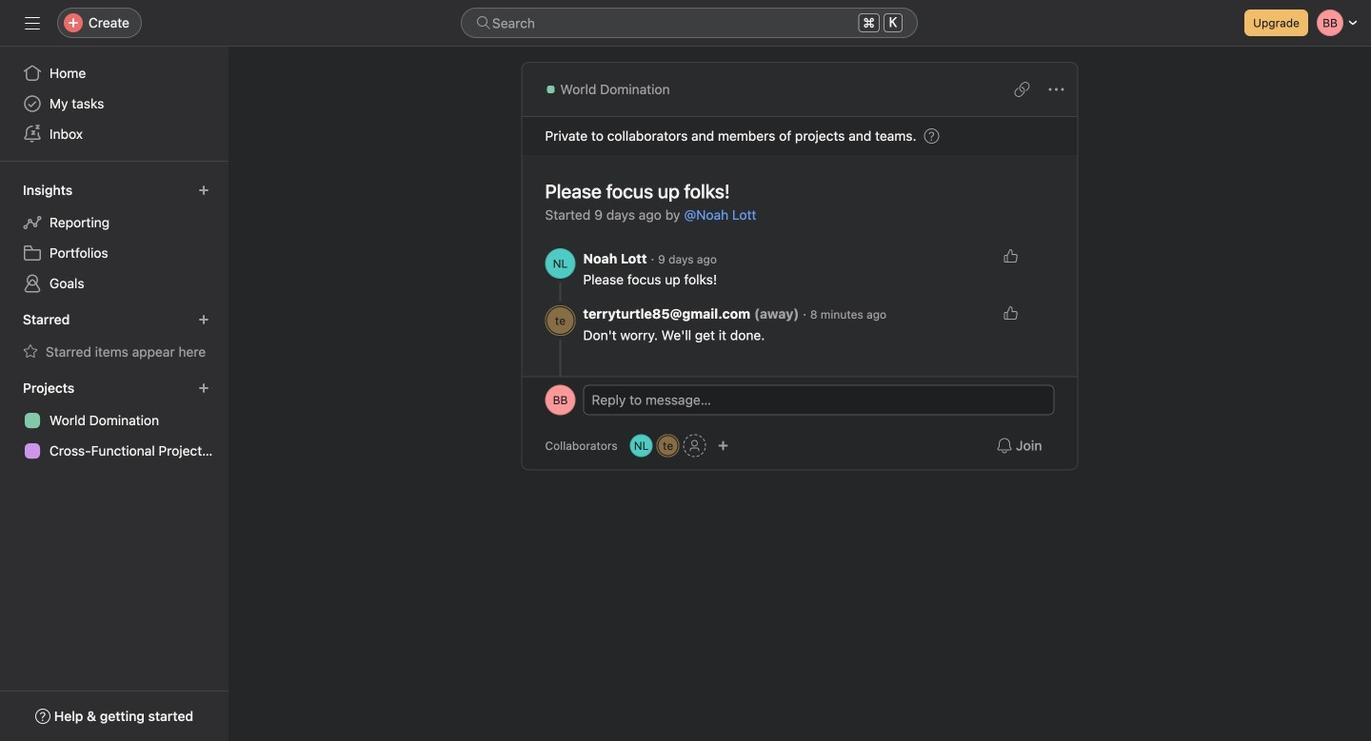 Task type: describe. For each thing, give the bounding box(es) containing it.
new insights image
[[198, 185, 210, 196]]

global element
[[0, 47, 229, 161]]

2 open user profile image from the top
[[545, 385, 576, 416]]

starred element
[[0, 303, 229, 371]]

1 open user profile image from the top
[[545, 249, 576, 279]]

more actions image
[[1049, 82, 1064, 97]]

new project or portfolio image
[[198, 383, 210, 394]]

add or remove collaborators image
[[718, 440, 729, 452]]

hide sidebar image
[[25, 15, 40, 30]]



Task type: vqa. For each thing, say whether or not it's contained in the screenshot.
first Goal from the bottom of the add company goal dialog
no



Task type: locate. For each thing, give the bounding box(es) containing it.
projects element
[[0, 371, 229, 470]]

None field
[[461, 8, 918, 38]]

open user profile image
[[545, 249, 576, 279], [545, 385, 576, 416]]

insights element
[[0, 173, 229, 303]]

0 likes. click to like this message comment image
[[1003, 249, 1019, 264]]

copy link image
[[1015, 82, 1030, 97]]

add items to starred image
[[198, 314, 210, 326]]

0 vertical spatial open user profile image
[[545, 249, 576, 279]]

1 vertical spatial open user profile image
[[545, 385, 576, 416]]

0 likes. click to like this message comment image
[[1003, 306, 1019, 321]]

Search tasks, projects, and more text field
[[461, 8, 918, 38]]

add or remove collaborators image
[[630, 435, 653, 458]]



